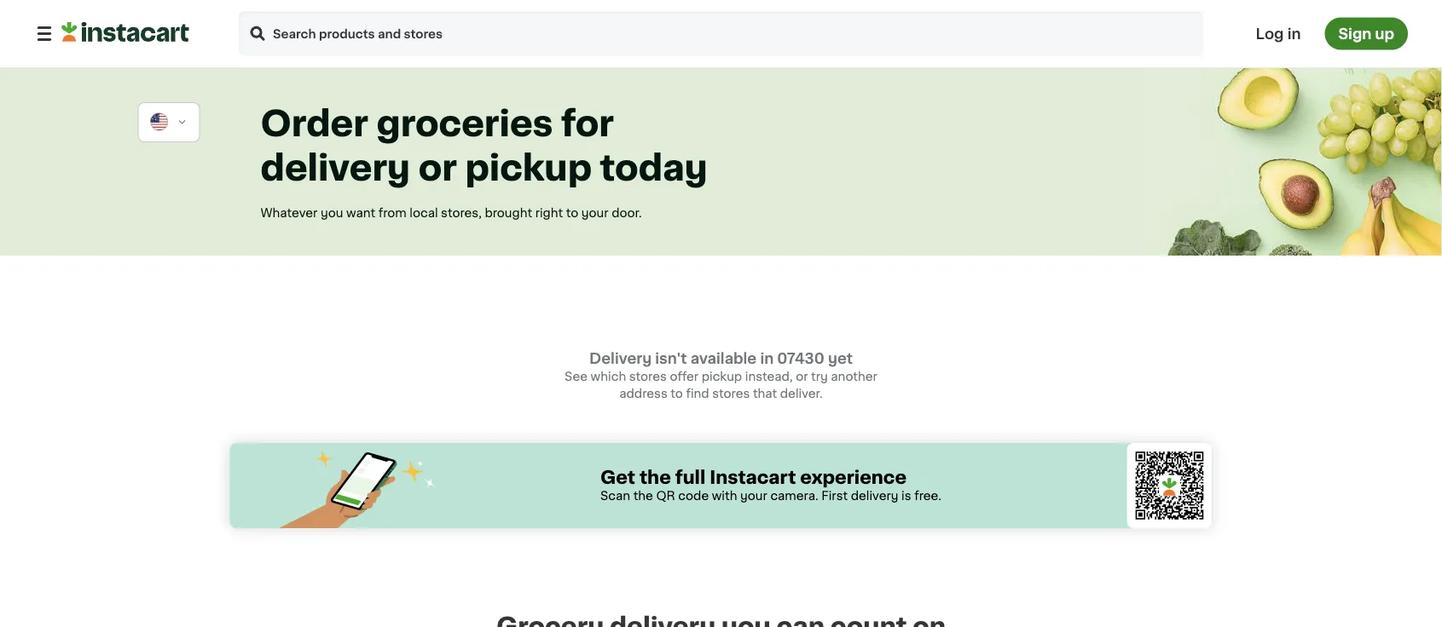 Task type: vqa. For each thing, say whether or not it's contained in the screenshot.
topmost pickup
yes



Task type: locate. For each thing, give the bounding box(es) containing it.
that
[[753, 388, 777, 400]]

or
[[418, 151, 457, 186], [796, 371, 808, 383]]

pickup inside delivery isn't available in 07430 yet see which stores offer pickup instead, or try another address to find stores that deliver.
[[702, 371, 742, 383]]

instacart home image
[[61, 22, 189, 42]]

0 horizontal spatial to
[[566, 207, 578, 219]]

0 horizontal spatial stores
[[629, 371, 667, 383]]

to down 'offer'
[[671, 388, 683, 400]]

in up instead,
[[760, 352, 774, 366]]

in right "log"
[[1288, 26, 1301, 41]]

delivery
[[261, 151, 410, 186], [851, 490, 899, 502]]

0 vertical spatial in
[[1288, 26, 1301, 41]]

0 horizontal spatial or
[[418, 151, 457, 186]]

0 horizontal spatial pickup
[[465, 151, 592, 186]]

see
[[565, 371, 588, 383]]

your
[[582, 207, 609, 219], [740, 490, 768, 502]]

0 vertical spatial the
[[640, 469, 671, 487]]

stores,
[[441, 207, 482, 219]]

stores up address
[[629, 371, 667, 383]]

free.
[[914, 490, 942, 502]]

open main menu image
[[34, 23, 55, 44]]

address
[[619, 388, 668, 400]]

you
[[321, 207, 343, 219]]

0 horizontal spatial in
[[760, 352, 774, 366]]

0 vertical spatial or
[[418, 151, 457, 186]]

stores right find
[[712, 388, 750, 400]]

united states element
[[149, 112, 170, 133]]

delivery up you at the top left of the page
[[261, 151, 410, 186]]

your inside the get the full instacart experience scan the qr code with your camera. first delivery is free.
[[740, 490, 768, 502]]

1 horizontal spatial stores
[[712, 388, 750, 400]]

delivery isn't available in 07430 yet see which stores offer pickup instead, or try another address to find stores that deliver.
[[565, 352, 878, 400]]

1 horizontal spatial to
[[671, 388, 683, 400]]

pickup inside order groceries for delivery or pickup today
[[465, 151, 592, 186]]

log in button
[[1251, 17, 1306, 50]]

07430
[[777, 352, 825, 366]]

or up whatever you want from local stores, brought right to your door.
[[418, 151, 457, 186]]

or up deliver. on the bottom right
[[796, 371, 808, 383]]

stores
[[629, 371, 667, 383], [712, 388, 750, 400]]

in inside delivery isn't available in 07430 yet see which stores offer pickup instead, or try another address to find stores that deliver.
[[760, 352, 774, 366]]

1 vertical spatial in
[[760, 352, 774, 366]]

instacart
[[710, 469, 796, 487]]

up
[[1375, 26, 1395, 41]]

0 horizontal spatial delivery
[[261, 151, 410, 186]]

log in
[[1256, 26, 1301, 41]]

1 vertical spatial to
[[671, 388, 683, 400]]

1 horizontal spatial delivery
[[851, 490, 899, 502]]

1 vertical spatial your
[[740, 490, 768, 502]]

None search field
[[237, 10, 1205, 58]]

1 vertical spatial the
[[633, 490, 653, 502]]

to right 'right'
[[566, 207, 578, 219]]

delivery down experience on the right bottom
[[851, 490, 899, 502]]

delivery
[[589, 352, 652, 366]]

0 horizontal spatial your
[[582, 207, 609, 219]]

instead,
[[745, 371, 793, 383]]

get the full instacart experience scan the qr code with your camera. first delivery is free.
[[600, 469, 942, 502]]

code
[[678, 490, 709, 502]]

1 horizontal spatial your
[[740, 490, 768, 502]]

the
[[640, 469, 671, 487], [633, 490, 653, 502]]

sign up
[[1339, 26, 1395, 41]]

0 vertical spatial delivery
[[261, 151, 410, 186]]

0 vertical spatial pickup
[[465, 151, 592, 186]]

available
[[691, 352, 757, 366]]

your down instacart
[[740, 490, 768, 502]]

pickup down available
[[702, 371, 742, 383]]

the left the qr
[[633, 490, 653, 502]]

your left door.
[[582, 207, 609, 219]]

pickup up brought on the left top of the page
[[465, 151, 592, 186]]

1 vertical spatial or
[[796, 371, 808, 383]]

first
[[822, 490, 848, 502]]

1 horizontal spatial or
[[796, 371, 808, 383]]

1 vertical spatial pickup
[[702, 371, 742, 383]]

the up the qr
[[640, 469, 671, 487]]

1 horizontal spatial pickup
[[702, 371, 742, 383]]

pickup
[[465, 151, 592, 186], [702, 371, 742, 383]]

in
[[1288, 26, 1301, 41], [760, 352, 774, 366]]

another
[[831, 371, 878, 383]]

to
[[566, 207, 578, 219], [671, 388, 683, 400]]

is
[[902, 490, 911, 502]]

door.
[[612, 207, 642, 219]]

to inside delivery isn't available in 07430 yet see which stores offer pickup instead, or try another address to find stores that deliver.
[[671, 388, 683, 400]]

1 vertical spatial delivery
[[851, 490, 899, 502]]

1 horizontal spatial in
[[1288, 26, 1301, 41]]

0 vertical spatial your
[[582, 207, 609, 219]]

scan
[[600, 490, 630, 502]]

whatever you want from local stores, brought right to your door.
[[261, 207, 642, 219]]



Task type: describe. For each thing, give the bounding box(es) containing it.
or inside order groceries for delivery or pickup today
[[418, 151, 457, 186]]

groceries
[[377, 107, 553, 142]]

sign
[[1339, 26, 1372, 41]]

experience
[[800, 469, 907, 487]]

today
[[600, 151, 708, 186]]

or inside delivery isn't available in 07430 yet see which stores offer pickup instead, or try another address to find stores that deliver.
[[796, 371, 808, 383]]

deliver.
[[780, 388, 823, 400]]

with
[[712, 490, 737, 502]]

delivery inside order groceries for delivery or pickup today
[[261, 151, 410, 186]]

whatever
[[261, 207, 318, 219]]

try
[[811, 371, 828, 383]]

qr code image
[[1127, 444, 1212, 529]]

1 vertical spatial stores
[[712, 388, 750, 400]]

want
[[346, 207, 375, 219]]

delivery inside the get the full instacart experience scan the qr code with your camera. first delivery is free.
[[851, 490, 899, 502]]

yet
[[828, 352, 853, 366]]

in inside button
[[1288, 26, 1301, 41]]

isn't
[[655, 352, 687, 366]]

find
[[686, 388, 709, 400]]

full
[[675, 469, 706, 487]]

0 vertical spatial stores
[[629, 371, 667, 383]]

offer
[[670, 371, 699, 383]]

sign up button
[[1325, 17, 1408, 50]]

Search field
[[237, 10, 1205, 58]]

for
[[561, 107, 614, 142]]

order
[[261, 107, 368, 142]]

local
[[410, 207, 438, 219]]

which
[[591, 371, 626, 383]]

order groceries for delivery or pickup today
[[261, 107, 708, 186]]

qr
[[656, 490, 675, 502]]

log
[[1256, 26, 1284, 41]]

from
[[378, 207, 407, 219]]

right
[[535, 207, 563, 219]]

0 vertical spatial to
[[566, 207, 578, 219]]

get
[[600, 469, 635, 487]]

camera.
[[771, 490, 818, 502]]

brought
[[485, 207, 532, 219]]



